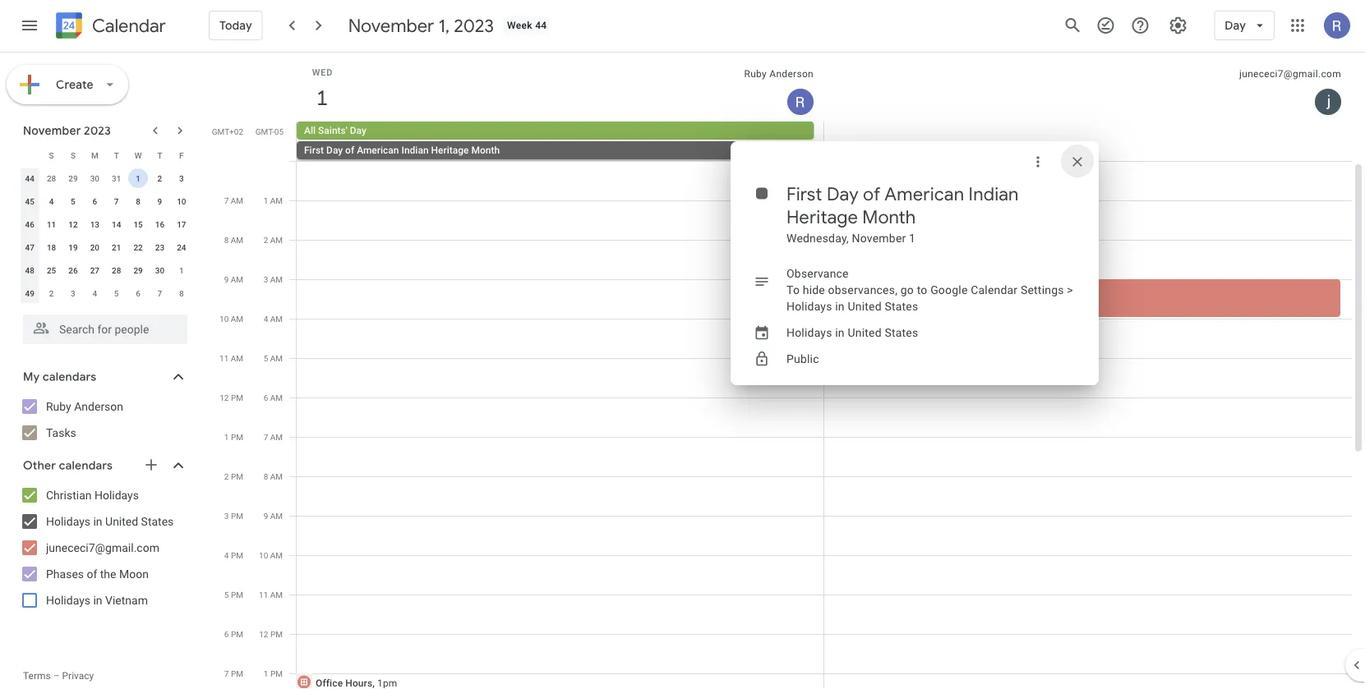 Task type: locate. For each thing, give the bounding box(es) containing it.
0 vertical spatial of
[[345, 145, 354, 156]]

4 for 4 am
[[264, 314, 268, 324]]

10 am right 4 pm
[[259, 551, 283, 561]]

28 for october 28 element
[[47, 173, 56, 183]]

0 horizontal spatial 28
[[47, 173, 56, 183]]

4 up 5 pm
[[224, 551, 229, 561]]

am right 4 pm
[[270, 551, 283, 561]]

holidays in united states down christian holidays
[[46, 515, 174, 528]]

30 for 30 element
[[155, 265, 164, 275]]

october 31 element
[[107, 168, 126, 188]]

0 vertical spatial 10 am
[[219, 314, 243, 324]]

45
[[25, 196, 34, 206]]

0 horizontal spatial 10 am
[[219, 314, 243, 324]]

cell containing all saints' day
[[297, 122, 824, 161]]

12
[[68, 219, 78, 229], [220, 393, 229, 403], [259, 630, 268, 639]]

2 vertical spatial 12
[[259, 630, 268, 639]]

indian
[[401, 145, 429, 156], [969, 182, 1019, 205]]

holidays in united states down '4am'
[[787, 326, 918, 339]]

holidays in united states
[[787, 326, 918, 339], [46, 515, 174, 528]]

4
[[49, 196, 54, 206], [92, 288, 97, 298], [264, 314, 268, 324], [224, 551, 229, 561]]

30 right 29 element
[[155, 265, 164, 275]]

0 horizontal spatial –
[[53, 671, 60, 682]]

s left the m
[[71, 150, 76, 160]]

1 horizontal spatial holidays in united states
[[787, 326, 918, 339]]

6 left december 7 element
[[136, 288, 140, 298]]

0 vertical spatial 11 am
[[219, 353, 243, 363]]

ruby anderson
[[744, 68, 814, 80], [46, 400, 123, 413]]

1 inside the first day of american indian heritage month wednesday, november 1
[[909, 231, 916, 245]]

29 element
[[128, 261, 148, 280]]

gmt+02
[[212, 127, 243, 136]]

am left 4 am on the left of page
[[231, 314, 243, 324]]

wednesday, november 1 element
[[303, 79, 341, 117]]

8 right 2 pm
[[264, 472, 268, 482]]

christian holidays
[[46, 489, 139, 502]]

6 down 5 am
[[264, 393, 268, 403]]

tasks
[[46, 426, 76, 440]]

today button
[[209, 6, 263, 45]]

4 down 3 am
[[264, 314, 268, 324]]

november left 1,
[[348, 14, 434, 37]]

1 horizontal spatial of
[[345, 145, 354, 156]]

november up october 28 element
[[23, 123, 81, 138]]

october 28 element
[[42, 168, 61, 188]]

anderson inside my calendars list
[[74, 400, 123, 413]]

11 left 5 am
[[219, 353, 229, 363]]

december 4 element
[[85, 284, 105, 303]]

0 vertical spatial 28
[[47, 173, 56, 183]]

0 horizontal spatial calendar
[[92, 14, 166, 37]]

30
[[90, 173, 99, 183], [155, 265, 164, 275]]

w
[[135, 150, 142, 160]]

1 down 'wed'
[[315, 84, 327, 111]]

1 grid
[[210, 53, 1365, 690]]

14 element
[[107, 215, 126, 234]]

to
[[917, 283, 927, 297]]

0 horizontal spatial 30
[[90, 173, 99, 183]]

1 right the october 31 element
[[136, 173, 140, 183]]

cell
[[297, 122, 824, 161], [295, 161, 824, 690], [824, 161, 1352, 690]]

row
[[289, 122, 1365, 161], [19, 144, 192, 167], [289, 161, 1352, 690], [19, 167, 192, 190], [19, 190, 192, 213], [19, 213, 192, 236], [19, 236, 192, 259], [19, 259, 192, 282], [19, 282, 192, 305]]

in inside observance to hide observances, go to google calendar settings > holidays in united states
[[835, 300, 845, 313]]

november down 'first day of american indian heritage month' heading
[[852, 231, 906, 245]]

t
[[114, 150, 119, 160], [157, 150, 162, 160]]

in
[[835, 300, 845, 313], [835, 326, 845, 339], [93, 515, 102, 528], [93, 594, 102, 607]]

0 horizontal spatial ruby
[[46, 400, 71, 413]]

0 horizontal spatial s
[[49, 150, 54, 160]]

november inside the first day of american indian heritage month wednesday, november 1
[[852, 231, 906, 245]]

1 horizontal spatial first
[[787, 182, 822, 205]]

0 horizontal spatial junececi7@gmail.com
[[46, 541, 159, 555]]

0 vertical spatial month
[[471, 145, 500, 156]]

calendars for my calendars
[[43, 370, 96, 385]]

44 right week
[[535, 20, 547, 31]]

0 vertical spatial anderson
[[770, 68, 814, 80]]

20 element
[[85, 238, 105, 257]]

0 vertical spatial 2023
[[454, 14, 494, 37]]

first inside the first day of american indian heritage month wednesday, november 1
[[787, 182, 822, 205]]

0 vertical spatial 44
[[535, 20, 547, 31]]

15 element
[[128, 215, 148, 234]]

5 for 5 am
[[264, 353, 268, 363]]

holidays
[[787, 300, 832, 313], [787, 326, 832, 339], [94, 489, 139, 502], [46, 515, 90, 528], [46, 594, 90, 607]]

ruby anderson inside the 1 column header
[[744, 68, 814, 80]]

day right saints'
[[350, 125, 366, 136]]

8 am left 2 am
[[224, 235, 243, 245]]

1 horizontal spatial ruby anderson
[[744, 68, 814, 80]]

48
[[25, 265, 34, 275]]

calendar element
[[53, 9, 166, 45]]

0 horizontal spatial 8 am
[[224, 235, 243, 245]]

5
[[71, 196, 75, 206], [114, 288, 119, 298], [264, 353, 268, 363], [224, 590, 229, 600]]

1 horizontal spatial t
[[157, 150, 162, 160]]

1 vertical spatial heritage
[[787, 205, 858, 228]]

ruby inside the 1 column header
[[744, 68, 767, 80]]

december 5 element
[[107, 284, 126, 303]]

junececi7@gmail.com down day popup button
[[1239, 68, 1341, 80]]

1 horizontal spatial heritage
[[787, 205, 858, 228]]

nap 3 – 4am
[[830, 283, 867, 307]]

month down all saints' day button
[[471, 145, 500, 156]]

9 right 3 pm at the bottom left of the page
[[264, 511, 268, 521]]

44 left october 28 element
[[25, 173, 34, 183]]

2 vertical spatial united
[[105, 515, 138, 528]]

21
[[112, 242, 121, 252]]

0 vertical spatial junececi7@gmail.com
[[1239, 68, 1341, 80]]

2 t from the left
[[157, 150, 162, 160]]

other calendars button
[[3, 453, 204, 479]]

9 right december 1 element
[[224, 275, 229, 284]]

pm up 6 pm
[[231, 590, 243, 600]]

1 vertical spatial 12 pm
[[259, 630, 283, 639]]

am down 3 am
[[270, 314, 283, 324]]

4 pm
[[224, 551, 243, 561]]

heritage
[[431, 145, 469, 156], [787, 205, 858, 228]]

2 down '1 am'
[[264, 235, 268, 245]]

vietnam
[[105, 594, 148, 607]]

holidays down hide
[[787, 300, 832, 313]]

0 horizontal spatial month
[[471, 145, 500, 156]]

cell for wednesday, november 1 element at the left
[[297, 122, 824, 161]]

row group containing 44
[[19, 167, 192, 305]]

10 element
[[172, 191, 191, 211]]

0 horizontal spatial 9 am
[[224, 275, 243, 284]]

cell for the 1 column header
[[295, 161, 824, 690]]

2023 up the m
[[84, 123, 111, 138]]

0 vertical spatial 7 am
[[224, 196, 243, 205]]

5 am
[[264, 353, 283, 363]]

2 inside december 2 'element'
[[49, 288, 54, 298]]

1 horizontal spatial anderson
[[770, 68, 814, 80]]

cell containing office hours
[[295, 161, 824, 690]]

american inside all saints' day first day of american indian heritage month
[[357, 145, 399, 156]]

12 pm right 6 pm
[[259, 630, 283, 639]]

0 vertical spatial 1 pm
[[224, 432, 243, 442]]

29 right october 28 element
[[68, 173, 78, 183]]

16 element
[[150, 215, 170, 234]]

t left w at the top left of page
[[114, 150, 119, 160]]

terms
[[23, 671, 51, 682]]

states inside observance to hide observances, go to google calendar settings > holidays in united states
[[885, 300, 918, 313]]

1 vertical spatial first
[[787, 182, 822, 205]]

of
[[345, 145, 354, 156], [863, 182, 881, 205], [87, 568, 97, 581]]

cell containing nap
[[824, 161, 1352, 690]]

1 up 2 pm
[[224, 432, 229, 442]]

28 element
[[107, 261, 126, 280]]

2 for december 2 'element'
[[49, 288, 54, 298]]

1 vertical spatial junececi7@gmail.com
[[46, 541, 159, 555]]

11 right 46 on the top left
[[47, 219, 56, 229]]

united inside observance to hide observances, go to google calendar settings > holidays in united states
[[848, 300, 882, 313]]

day right settings menu image
[[1225, 18, 1246, 33]]

0 horizontal spatial holidays in united states
[[46, 515, 174, 528]]

row group
[[19, 167, 192, 305]]

4 right "45"
[[49, 196, 54, 206]]

add other calendars image
[[143, 457, 159, 473]]

1 vertical spatial 44
[[25, 173, 34, 183]]

2 up 3 pm at the bottom left of the page
[[224, 472, 229, 482]]

first day of american indian heritage month button
[[297, 141, 814, 159]]

in down nap 3 – 4am at the right of page
[[835, 326, 845, 339]]

0 horizontal spatial 9
[[157, 196, 162, 206]]

1 vertical spatial ruby
[[46, 400, 71, 413]]

am down 2 am
[[270, 275, 283, 284]]

am left 3 am
[[231, 275, 243, 284]]

0 vertical spatial ruby
[[744, 68, 767, 80]]

1 vertical spatial anderson
[[74, 400, 123, 413]]

1 inside "wed 1"
[[315, 84, 327, 111]]

1pm
[[377, 678, 397, 689]]

pm
[[231, 393, 243, 403], [231, 432, 243, 442], [231, 472, 243, 482], [231, 511, 243, 521], [231, 551, 243, 561], [231, 590, 243, 600], [231, 630, 243, 639], [270, 630, 283, 639], [231, 669, 243, 679], [270, 669, 283, 679]]

10 am left 4 am on the left of page
[[219, 314, 243, 324]]

30 right "october 29" element
[[90, 173, 99, 183]]

first inside all saints' day first day of american indian heritage month
[[304, 145, 324, 156]]

day inside the first day of american indian heritage month wednesday, november 1
[[827, 182, 859, 205]]

29 right 28 element
[[133, 265, 143, 275]]

states
[[885, 300, 918, 313], [885, 326, 918, 339], [141, 515, 174, 528]]

11 am right 5 pm
[[259, 590, 283, 600]]

27
[[90, 265, 99, 275]]

pm up 3 pm at the bottom left of the page
[[231, 472, 243, 482]]

1 horizontal spatial november
[[348, 14, 434, 37]]

28 left "october 29" element
[[47, 173, 56, 183]]

month
[[471, 145, 500, 156], [862, 205, 916, 228]]

states inside other calendars list
[[141, 515, 174, 528]]

junececi7@gmail.com inside other calendars list
[[46, 541, 159, 555]]

10 inside row
[[177, 196, 186, 206]]

of inside the first day of american indian heritage month wednesday, november 1
[[863, 182, 881, 205]]

0 vertical spatial first
[[304, 145, 324, 156]]

2 horizontal spatial november
[[852, 231, 906, 245]]

m
[[91, 150, 98, 160]]

0 horizontal spatial 12
[[68, 219, 78, 229]]

0 vertical spatial 12
[[68, 219, 78, 229]]

7
[[224, 196, 229, 205], [114, 196, 119, 206], [157, 288, 162, 298], [264, 432, 268, 442], [224, 669, 229, 679]]

23 element
[[150, 238, 170, 257]]

calendars
[[43, 370, 96, 385], [59, 459, 113, 473]]

my calendars
[[23, 370, 96, 385]]

1
[[315, 84, 327, 111], [136, 173, 140, 183], [264, 196, 268, 205], [909, 231, 916, 245], [179, 265, 184, 275], [224, 432, 229, 442], [264, 669, 268, 679]]

1 horizontal spatial month
[[862, 205, 916, 228]]

1 horizontal spatial 30
[[155, 265, 164, 275]]

0 horizontal spatial t
[[114, 150, 119, 160]]

2 horizontal spatial 11
[[259, 590, 268, 600]]

8 am right 2 pm
[[264, 472, 283, 482]]

22 element
[[128, 238, 148, 257]]

1 vertical spatial 10 am
[[259, 551, 283, 561]]

month inside all saints' day first day of american indian heritage month
[[471, 145, 500, 156]]

2 vertical spatial of
[[87, 568, 97, 581]]

1 horizontal spatial ruby
[[744, 68, 767, 80]]

calendar heading
[[89, 14, 166, 37]]

5 up 6 pm
[[224, 590, 229, 600]]

25 element
[[42, 261, 61, 280]]

6 for 6 pm
[[224, 630, 229, 639]]

in down christian holidays
[[93, 515, 102, 528]]

1 pm up 2 pm
[[224, 432, 243, 442]]

2023 right 1,
[[454, 14, 494, 37]]

0 vertical spatial 11
[[47, 219, 56, 229]]

30 for october 30 element
[[90, 173, 99, 183]]

– right terms link
[[53, 671, 60, 682]]

2 left december 3 element
[[49, 288, 54, 298]]

1 horizontal spatial 9
[[224, 275, 229, 284]]

3 down 2 am
[[264, 275, 268, 284]]

indian inside the first day of american indian heritage month wednesday, november 1
[[969, 182, 1019, 205]]

0 vertical spatial 8 am
[[224, 235, 243, 245]]

29
[[68, 173, 78, 183], [133, 265, 143, 275]]

row containing 47
[[19, 236, 192, 259]]

0 horizontal spatial anderson
[[74, 400, 123, 413]]

6 for december 6 element
[[136, 288, 140, 298]]

0 horizontal spatial heritage
[[431, 145, 469, 156]]

0 horizontal spatial 10
[[177, 196, 186, 206]]

anderson
[[770, 68, 814, 80], [74, 400, 123, 413]]

1 vertical spatial 10
[[219, 314, 229, 324]]

f
[[179, 150, 184, 160]]

1 horizontal spatial 29
[[133, 265, 143, 275]]

2
[[157, 173, 162, 183], [264, 235, 268, 245], [49, 288, 54, 298], [224, 472, 229, 482]]

2 horizontal spatial of
[[863, 182, 881, 205]]

13 element
[[85, 215, 105, 234]]

1 vertical spatial 1 pm
[[264, 669, 283, 679]]

7 am
[[224, 196, 243, 205], [264, 432, 283, 442]]

0 horizontal spatial 11 am
[[219, 353, 243, 363]]

27 element
[[85, 261, 105, 280]]

9 inside november 2023 grid
[[157, 196, 162, 206]]

7 inside december 7 element
[[157, 288, 162, 298]]

november 2023
[[23, 123, 111, 138]]

1 vertical spatial 29
[[133, 265, 143, 275]]

0 horizontal spatial 11
[[47, 219, 56, 229]]

0 vertical spatial indian
[[401, 145, 429, 156]]

1 horizontal spatial s
[[71, 150, 76, 160]]

0 vertical spatial american
[[357, 145, 399, 156]]

3 up 10 element at the left top of the page
[[179, 173, 184, 183]]

0 vertical spatial 29
[[68, 173, 78, 183]]

2 right 1 'cell'
[[157, 173, 162, 183]]

5 left december 6 element
[[114, 288, 119, 298]]

0 vertical spatial 30
[[90, 173, 99, 183]]

1 horizontal spatial 2023
[[454, 14, 494, 37]]

0 horizontal spatial first
[[304, 145, 324, 156]]

3 for december 3 element
[[71, 288, 75, 298]]

1 vertical spatial holidays in united states
[[46, 515, 174, 528]]

– down 'nap'
[[838, 295, 845, 307]]

3 down 'nap'
[[830, 295, 836, 307]]

0 vertical spatial calendars
[[43, 370, 96, 385]]

1 horizontal spatial 12 pm
[[259, 630, 283, 639]]

1 column header
[[297, 53, 824, 122]]

44
[[535, 20, 547, 31], [25, 173, 34, 183]]

month up go
[[862, 205, 916, 228]]

20
[[90, 242, 99, 252]]

10 am
[[219, 314, 243, 324], [259, 551, 283, 561]]

1 vertical spatial november
[[23, 123, 81, 138]]

junececi7@gmail.com
[[1239, 68, 1341, 80], [46, 541, 159, 555]]

december 2 element
[[42, 284, 61, 303]]

17 element
[[172, 215, 191, 234]]

1 horizontal spatial junececi7@gmail.com
[[1239, 68, 1341, 80]]

11
[[47, 219, 56, 229], [219, 353, 229, 363], [259, 590, 268, 600]]

12 pm left "6 am"
[[220, 393, 243, 403]]

1 vertical spatial 11
[[219, 353, 229, 363]]

12 right 6 pm
[[259, 630, 268, 639]]

row containing all saints' day
[[289, 122, 1365, 161]]

0 horizontal spatial 1 pm
[[224, 432, 243, 442]]

of inside other calendars list
[[87, 568, 97, 581]]

13
[[90, 219, 99, 229]]

8 down 1 'cell'
[[136, 196, 140, 206]]

28 right 27 element
[[112, 265, 121, 275]]

12 right '11' 'element'
[[68, 219, 78, 229]]

0 vertical spatial heritage
[[431, 145, 469, 156]]

1 vertical spatial american
[[885, 182, 964, 205]]

0 vertical spatial –
[[838, 295, 845, 307]]

first day of american indian heritage month heading
[[787, 182, 1019, 228]]

0 horizontal spatial 12 pm
[[220, 393, 243, 403]]

in down 'nap'
[[835, 300, 845, 313]]

calendar right google
[[971, 283, 1018, 297]]

3
[[179, 173, 184, 183], [264, 275, 268, 284], [71, 288, 75, 298], [830, 295, 836, 307], [224, 511, 229, 521]]

privacy
[[62, 671, 94, 682]]

1 vertical spatial 7 am
[[264, 432, 283, 442]]

11 right 5 pm
[[259, 590, 268, 600]]

calendar up create
[[92, 14, 166, 37]]

0 horizontal spatial 7 am
[[224, 196, 243, 205]]

3 pm
[[224, 511, 243, 521]]

–
[[838, 295, 845, 307], [53, 671, 60, 682]]

row containing 45
[[19, 190, 192, 213]]

28
[[47, 173, 56, 183], [112, 265, 121, 275]]

holidays down other calendars dropdown button
[[94, 489, 139, 502]]

Search for people text field
[[33, 315, 178, 344]]

gmt-
[[255, 127, 274, 136]]

5 for december 5 element
[[114, 288, 119, 298]]

0 vertical spatial 9
[[157, 196, 162, 206]]

7 down the october 31 element
[[114, 196, 119, 206]]

44 inside row
[[25, 173, 34, 183]]

3 up 4 pm
[[224, 511, 229, 521]]

1 horizontal spatial american
[[885, 182, 964, 205]]

united down observances,
[[848, 300, 882, 313]]

8 right 24 element
[[224, 235, 229, 245]]

holidays up the 'public'
[[787, 326, 832, 339]]

2 vertical spatial november
[[852, 231, 906, 245]]

november
[[348, 14, 434, 37], [23, 123, 81, 138], [852, 231, 906, 245]]

None search field
[[0, 308, 204, 344]]

1 horizontal spatial calendar
[[971, 283, 1018, 297]]



Task type: describe. For each thing, give the bounding box(es) containing it.
15
[[133, 219, 143, 229]]

december 6 element
[[128, 284, 148, 303]]

hide
[[803, 283, 825, 297]]

privacy link
[[62, 671, 94, 682]]

am down "6 am"
[[270, 432, 283, 442]]

observance to hide observances, go to google calendar settings > holidays in united states
[[787, 267, 1076, 313]]

19
[[68, 242, 78, 252]]

>
[[1067, 283, 1073, 297]]

calendars for other calendars
[[59, 459, 113, 473]]

2 pm
[[224, 472, 243, 482]]

5 pm
[[224, 590, 243, 600]]

2 for 2 am
[[264, 235, 268, 245]]

3 am
[[264, 275, 283, 284]]

holidays inside observance to hide observances, go to google calendar settings > holidays in united states
[[787, 300, 832, 313]]

day button
[[1214, 6, 1275, 45]]

november 2023 grid
[[16, 144, 192, 305]]

december 7 element
[[150, 284, 170, 303]]

row containing 46
[[19, 213, 192, 236]]

1 am
[[264, 196, 283, 205]]

all saints' day button
[[297, 122, 814, 140]]

11 inside 'element'
[[47, 219, 56, 229]]

7 down "6 am"
[[264, 432, 268, 442]]

2 vertical spatial 10
[[259, 551, 268, 561]]

12 inside november 2023 grid
[[68, 219, 78, 229]]

1 horizontal spatial 8 am
[[264, 472, 283, 482]]

my calendars list
[[3, 394, 204, 446]]

main drawer image
[[20, 16, 39, 35]]

18 element
[[42, 238, 61, 257]]

6 for 6 am
[[264, 393, 268, 403]]

create button
[[7, 65, 128, 104]]

public
[[787, 352, 819, 366]]

pm up 2 pm
[[231, 432, 243, 442]]

7 pm
[[224, 669, 243, 679]]

am right 5 pm
[[270, 590, 283, 600]]

am right 2 pm
[[270, 472, 283, 482]]

of inside all saints' day first day of american indian heritage month
[[345, 145, 354, 156]]

49
[[25, 288, 34, 298]]

united inside other calendars list
[[105, 515, 138, 528]]

3 for 3 pm
[[224, 511, 229, 521]]

create
[[56, 77, 94, 92]]

gmt-05
[[255, 127, 284, 136]]

observance
[[787, 267, 849, 280]]

1 right 7 pm
[[264, 669, 268, 679]]

wed 1
[[312, 67, 333, 111]]

0 horizontal spatial 2023
[[84, 123, 111, 138]]

the
[[100, 568, 116, 581]]

heritage inside all saints' day first day of american indian heritage month
[[431, 145, 469, 156]]

day inside popup button
[[1225, 18, 1246, 33]]

1 s from the left
[[49, 150, 54, 160]]

terms – privacy
[[23, 671, 94, 682]]

am down 5 am
[[270, 393, 283, 403]]

6 am
[[264, 393, 283, 403]]

junececi7@gmail.com inside 1 grid
[[1239, 68, 1341, 80]]

anderson inside the 1 column header
[[770, 68, 814, 80]]

3 for 3 am
[[264, 275, 268, 284]]

24
[[177, 242, 186, 252]]

hours
[[345, 678, 372, 689]]

december 3 element
[[63, 284, 83, 303]]

2 am
[[264, 235, 283, 245]]

18
[[47, 242, 56, 252]]

holidays in united states inside other calendars list
[[46, 515, 174, 528]]

in down phases of the moon
[[93, 594, 102, 607]]

holidays in vietnam
[[46, 594, 148, 607]]

12 element
[[63, 215, 83, 234]]

pm right 7 pm
[[270, 669, 283, 679]]

week 44
[[507, 20, 547, 31]]

5 for 5 pm
[[224, 590, 229, 600]]

phases
[[46, 568, 84, 581]]

wed
[[312, 67, 333, 77]]

26 element
[[63, 261, 83, 280]]

1,
[[438, 14, 450, 37]]

pm right 6 pm
[[270, 630, 283, 639]]

22
[[133, 242, 143, 252]]

4 am
[[264, 314, 283, 324]]

my calendars button
[[3, 364, 204, 390]]

office
[[316, 678, 343, 689]]

29 for 29 element
[[133, 265, 143, 275]]

all saints' day first day of american indian heritage month
[[304, 125, 500, 156]]

american inside the first day of american indian heritage month wednesday, november 1
[[885, 182, 964, 205]]

indian inside all saints' day first day of american indian heritage month
[[401, 145, 429, 156]]

4am
[[847, 295, 867, 307]]

6 down october 30 element
[[92, 196, 97, 206]]

other calendars
[[23, 459, 113, 473]]

october 29 element
[[63, 168, 83, 188]]

am up 2 am
[[270, 196, 283, 205]]

2 s from the left
[[71, 150, 76, 160]]

1 vertical spatial 12
[[220, 393, 229, 403]]

1 t from the left
[[114, 150, 119, 160]]

0 vertical spatial 9 am
[[224, 275, 243, 284]]

first day of american indian heritage month wednesday, november 1
[[787, 182, 1019, 245]]

november for november 2023
[[23, 123, 81, 138]]

05
[[274, 127, 284, 136]]

29 for "october 29" element
[[68, 173, 78, 183]]

wednesday,
[[787, 231, 849, 245]]

16
[[155, 219, 164, 229]]

0 vertical spatial holidays in united states
[[787, 326, 918, 339]]

1 inside 'cell'
[[136, 173, 140, 183]]

46
[[25, 219, 34, 229]]

1 vertical spatial united
[[848, 326, 882, 339]]

am left 5 am
[[231, 353, 243, 363]]

31
[[112, 173, 121, 183]]

am left '1 am'
[[231, 196, 243, 205]]

0 vertical spatial 12 pm
[[220, 393, 243, 403]]

2 vertical spatial 9
[[264, 511, 268, 521]]

26
[[68, 265, 78, 275]]

4 for 4 pm
[[224, 551, 229, 561]]

3 inside nap 3 – 4am
[[830, 295, 836, 307]]

pm left "6 am"
[[231, 393, 243, 403]]

holidays down christian
[[46, 515, 90, 528]]

,
[[372, 678, 375, 689]]

ruby anderson inside my calendars list
[[46, 400, 123, 413]]

observances,
[[828, 283, 898, 297]]

2 horizontal spatial 12
[[259, 630, 268, 639]]

pm down 5 pm
[[231, 630, 243, 639]]

row group inside november 2023 grid
[[19, 167, 192, 305]]

1 vertical spatial 9 am
[[264, 511, 283, 521]]

row containing nap
[[289, 161, 1352, 690]]

19 element
[[63, 238, 83, 257]]

7 right 10 element at the left top of the page
[[224, 196, 229, 205]]

day down saints'
[[326, 145, 343, 156]]

settings
[[1021, 283, 1064, 297]]

terms link
[[23, 671, 51, 682]]

2 for 2 pm
[[224, 472, 229, 482]]

calendar inside observance to hide observances, go to google calendar settings > holidays in united states
[[971, 283, 1018, 297]]

– inside nap 3 – 4am
[[838, 295, 845, 307]]

1 right 30 element
[[179, 265, 184, 275]]

4 for december 4 element
[[92, 288, 97, 298]]

am down '1 am'
[[270, 235, 283, 245]]

office hours , 1pm
[[316, 678, 397, 689]]

1 up 2 am
[[264, 196, 268, 205]]

24 element
[[172, 238, 191, 257]]

google
[[930, 283, 968, 297]]

0 vertical spatial calendar
[[92, 14, 166, 37]]

1 horizontal spatial 11
[[219, 353, 229, 363]]

nap
[[830, 283, 848, 295]]

november for november 1, 2023
[[348, 14, 434, 37]]

row containing 49
[[19, 282, 192, 305]]

ruby inside my calendars list
[[46, 400, 71, 413]]

6 pm
[[224, 630, 243, 639]]

october 30 element
[[85, 168, 105, 188]]

30 element
[[150, 261, 170, 280]]

my
[[23, 370, 40, 385]]

1 vertical spatial –
[[53, 671, 60, 682]]

all
[[304, 125, 316, 136]]

47
[[25, 242, 34, 252]]

december 1 element
[[172, 261, 191, 280]]

pm up 4 pm
[[231, 511, 243, 521]]

pm down 6 pm
[[231, 669, 243, 679]]

phases of the moon
[[46, 568, 149, 581]]

settings menu image
[[1168, 16, 1188, 35]]

row containing 44
[[19, 167, 192, 190]]

saints'
[[318, 125, 347, 136]]

1 cell
[[127, 167, 149, 190]]

holidays down "phases" at the bottom of page
[[46, 594, 90, 607]]

other
[[23, 459, 56, 473]]

28 for 28 element
[[112, 265, 121, 275]]

23
[[155, 242, 164, 252]]

to
[[787, 283, 800, 297]]

1 vertical spatial 9
[[224, 275, 229, 284]]

11 element
[[42, 215, 61, 234]]

month inside the first day of american indian heritage month wednesday, november 1
[[862, 205, 916, 228]]

november 1, 2023
[[348, 14, 494, 37]]

today
[[219, 18, 252, 33]]

1 horizontal spatial 1 pm
[[264, 669, 283, 679]]

row containing s
[[19, 144, 192, 167]]

am down 4 am on the left of page
[[270, 353, 283, 363]]

pm up 5 pm
[[231, 551, 243, 561]]

week
[[507, 20, 532, 31]]

other calendars list
[[3, 482, 204, 614]]

am left 2 am
[[231, 235, 243, 245]]

1 horizontal spatial 11 am
[[259, 590, 283, 600]]

25
[[47, 265, 56, 275]]

december 8 element
[[172, 284, 191, 303]]

8 right december 7 element
[[179, 288, 184, 298]]

am right 3 pm at the bottom left of the page
[[270, 511, 283, 521]]

1 vertical spatial states
[[885, 326, 918, 339]]

17
[[177, 219, 186, 229]]

21 element
[[107, 238, 126, 257]]

7 down 6 pm
[[224, 669, 229, 679]]

5 up 12 element
[[71, 196, 75, 206]]

christian
[[46, 489, 92, 502]]

14
[[112, 219, 121, 229]]

go
[[901, 283, 914, 297]]

moon
[[119, 568, 149, 581]]

heritage inside the first day of american indian heritage month wednesday, november 1
[[787, 205, 858, 228]]

row containing 48
[[19, 259, 192, 282]]



Task type: vqa. For each thing, say whether or not it's contained in the screenshot.
Notification
no



